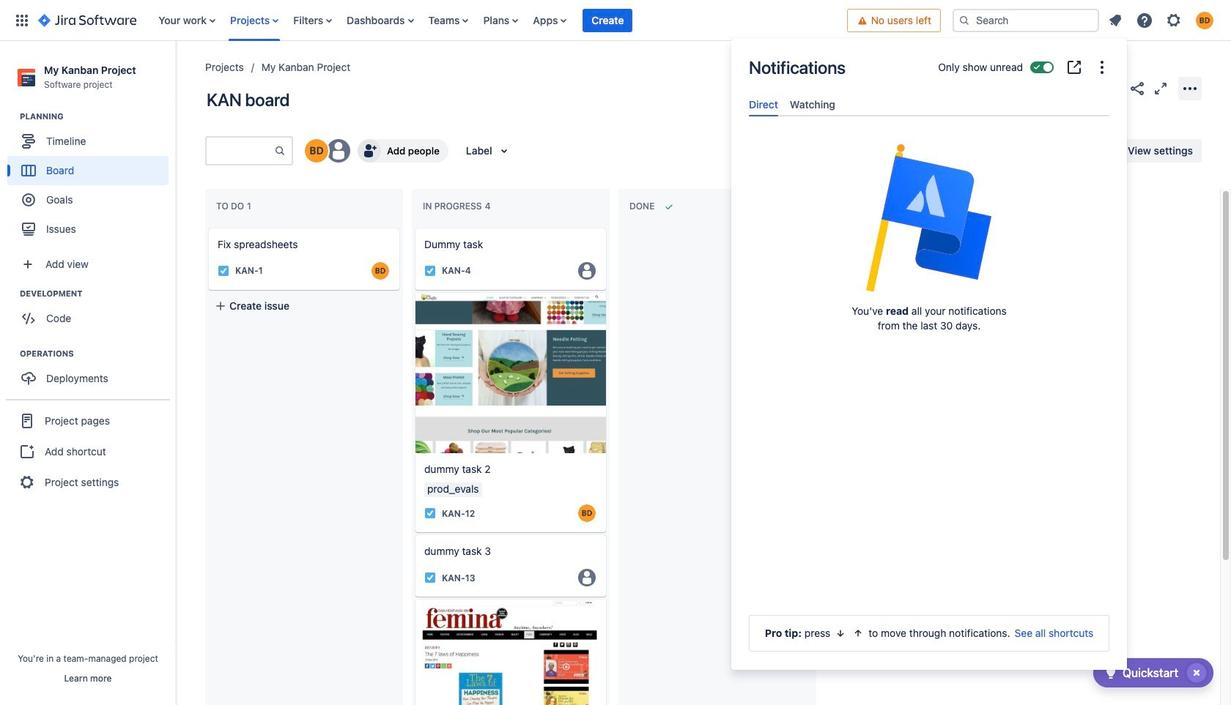 Task type: vqa. For each thing, say whether or not it's contained in the screenshot.
Task icon to the right
no



Task type: locate. For each thing, give the bounding box(es) containing it.
task image
[[424, 508, 436, 520], [424, 573, 436, 584]]

1 create issue image from the left
[[199, 218, 216, 236]]

operations image
[[2, 345, 20, 363]]

arrow down image
[[835, 628, 847, 640]]

group
[[7, 111, 175, 249], [7, 288, 175, 338], [7, 348, 175, 398], [6, 400, 170, 504]]

1 task image from the left
[[218, 265, 229, 277]]

0 horizontal spatial task image
[[218, 265, 229, 277]]

create issue image
[[199, 218, 216, 236], [405, 218, 423, 236]]

task image
[[218, 265, 229, 277], [424, 265, 436, 277]]

0 vertical spatial task image
[[424, 508, 436, 520]]

heading for group related to operations icon
[[20, 348, 175, 360]]

2 create issue image from the left
[[405, 218, 423, 236]]

dialog
[[731, 38, 1127, 671]]

task image for create issue image associated with in progress element
[[424, 265, 436, 277]]

3 heading from the top
[[20, 348, 175, 360]]

star kan board image
[[1105, 80, 1123, 97]]

task image down in progress element
[[424, 265, 436, 277]]

group for operations icon
[[7, 348, 175, 398]]

create issue image down to do element
[[199, 218, 216, 236]]

1 task image from the top
[[424, 508, 436, 520]]

1 heading from the top
[[20, 111, 175, 123]]

notifications image
[[1107, 11, 1124, 29]]

heading
[[20, 111, 175, 123], [20, 288, 175, 300], [20, 348, 175, 360]]

arrow up image
[[853, 628, 864, 640]]

create issue image down in progress element
[[405, 218, 423, 236]]

0 horizontal spatial list
[[151, 0, 847, 41]]

your profile and settings image
[[1196, 11, 1214, 29]]

2 vertical spatial heading
[[20, 348, 175, 360]]

settings image
[[1165, 11, 1183, 29]]

1 vertical spatial heading
[[20, 288, 175, 300]]

1 horizontal spatial create issue image
[[405, 218, 423, 236]]

list
[[151, 0, 847, 41], [1102, 7, 1223, 33]]

2 task image from the top
[[424, 573, 436, 584]]

tab list
[[743, 92, 1116, 117]]

planning image
[[2, 108, 20, 125]]

banner
[[0, 0, 1231, 41]]

appswitcher icon image
[[13, 11, 31, 29]]

jira software image
[[38, 11, 137, 29], [38, 11, 137, 29]]

1 horizontal spatial task image
[[424, 265, 436, 277]]

None search field
[[953, 8, 1099, 32]]

task image down to do element
[[218, 265, 229, 277]]

sidebar element
[[0, 41, 176, 706]]

task image for to do element create issue image
[[218, 265, 229, 277]]

primary element
[[9, 0, 847, 41]]

list item
[[583, 0, 633, 41]]

goal image
[[22, 194, 35, 207]]

tab panel
[[743, 117, 1116, 130]]

2 task image from the left
[[424, 265, 436, 277]]

2 heading from the top
[[20, 288, 175, 300]]

0 vertical spatial heading
[[20, 111, 175, 123]]

1 vertical spatial task image
[[424, 573, 436, 584]]

0 horizontal spatial create issue image
[[199, 218, 216, 236]]

Search field
[[953, 8, 1099, 32]]



Task type: describe. For each thing, give the bounding box(es) containing it.
check image
[[1102, 665, 1120, 682]]

search image
[[959, 14, 970, 26]]

heading for group associated with 'development' icon
[[20, 288, 175, 300]]

import image
[[931, 142, 949, 160]]

1 horizontal spatial list
[[1102, 7, 1223, 33]]

enter full screen image
[[1152, 80, 1170, 97]]

create issue image for to do element
[[199, 218, 216, 236]]

create issue image for in progress element
[[405, 218, 423, 236]]

open notifications in a new tab image
[[1066, 59, 1083, 76]]

to do element
[[216, 201, 254, 212]]

add people image
[[361, 142, 378, 160]]

more actions image
[[1182, 80, 1199, 97]]

development image
[[2, 285, 20, 303]]

group for 'development' icon
[[7, 288, 175, 338]]

group for planning icon at left top
[[7, 111, 175, 249]]

in progress element
[[423, 201, 494, 212]]

help image
[[1136, 11, 1154, 29]]

heading for group for planning icon at left top
[[20, 111, 175, 123]]

Search this board text field
[[207, 138, 274, 164]]

dismiss quickstart image
[[1185, 662, 1209, 685]]

sidebar navigation image
[[160, 59, 192, 88]]

more image
[[1094, 59, 1111, 76]]



